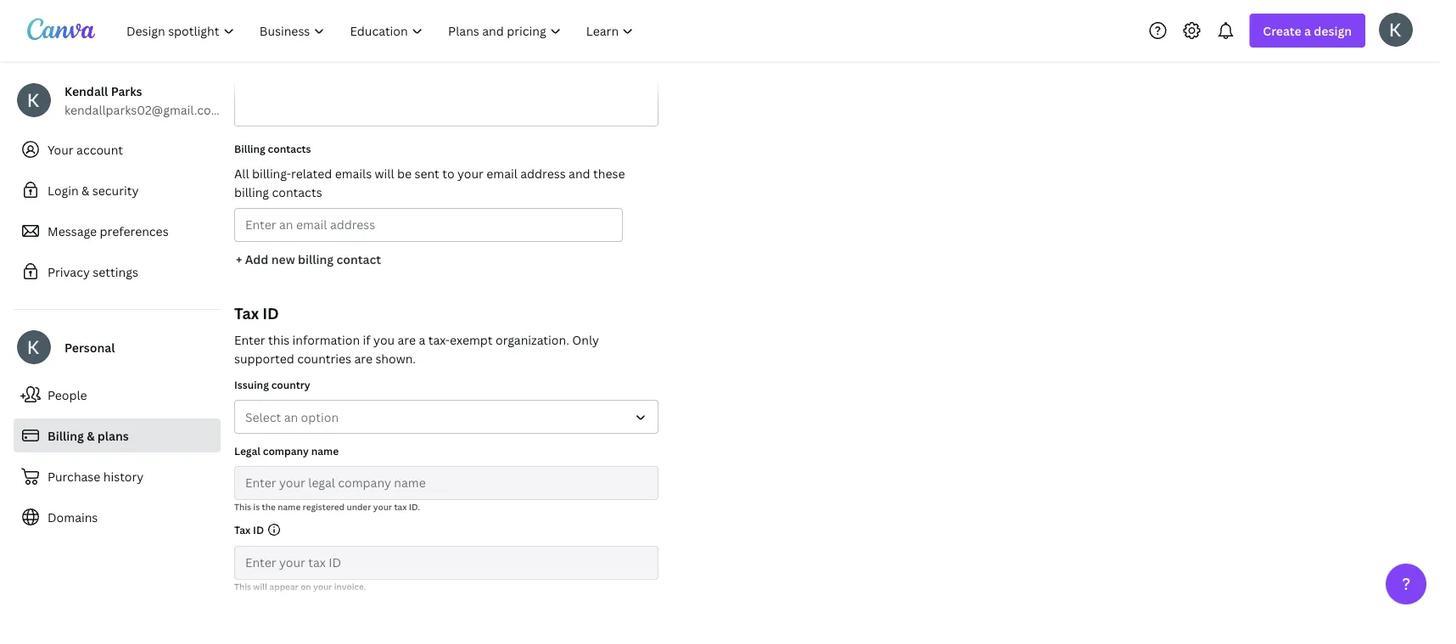 Task type: describe. For each thing, give the bounding box(es) containing it.
a inside tax id enter this information if you are a tax-exempt organization. only supported countries are shown.
[[419, 332, 426, 348]]

tax for tax id enter this information if you are a tax-exempt organization. only supported countries are shown.
[[234, 303, 259, 324]]

issuing
[[234, 377, 269, 391]]

& for billing
[[87, 428, 95, 444]]

parks
[[111, 83, 142, 99]]

+ add new billing contact
[[236, 251, 381, 267]]

emails
[[335, 165, 372, 181]]

id for tax id
[[253, 523, 264, 537]]

to
[[443, 165, 455, 181]]

privacy settings link
[[14, 255, 221, 289]]

this is the name registered under your tax id.
[[234, 501, 420, 512]]

1 vertical spatial are
[[354, 350, 373, 366]]

create a design button
[[1250, 14, 1366, 48]]

billing for billing & plans
[[48, 428, 84, 444]]

0 vertical spatial name
[[311, 444, 339, 458]]

contacts inside all billing-related emails will be sent to your email address and these billing contacts
[[272, 184, 322, 200]]

0 vertical spatial contacts
[[268, 141, 311, 155]]

1 horizontal spatial your
[[373, 501, 392, 512]]

company
[[263, 444, 309, 458]]

domains
[[48, 509, 98, 525]]

all billing-related emails will be sent to your email address and these billing contacts
[[234, 165, 625, 200]]

your account
[[48, 141, 123, 158]]

billing for billing contacts
[[234, 141, 265, 155]]

top level navigation element
[[115, 14, 648, 48]]

this will appear on your invoice.
[[234, 581, 366, 592]]

preferences
[[100, 223, 169, 239]]

only
[[573, 332, 599, 348]]

invoice.
[[334, 581, 366, 592]]

0 horizontal spatial name
[[278, 501, 301, 512]]

security
[[92, 182, 139, 198]]

billing inside all billing-related emails will be sent to your email address and these billing contacts
[[234, 184, 269, 200]]

under
[[347, 501, 371, 512]]

these
[[594, 165, 625, 181]]

your account link
[[14, 132, 221, 166]]

purchase history link
[[14, 459, 221, 493]]

supported
[[234, 350, 294, 366]]

Enter your tax ID text field
[[245, 547, 648, 579]]

people link
[[14, 378, 221, 412]]

kendall parks image
[[1380, 13, 1414, 46]]

countries
[[297, 350, 352, 366]]

enter
[[234, 332, 265, 348]]

billing contacts
[[234, 141, 311, 155]]

will inside all billing-related emails will be sent to your email address and these billing contacts
[[375, 165, 394, 181]]

country
[[271, 377, 311, 391]]

login & security
[[48, 182, 139, 198]]

organization.
[[496, 332, 570, 348]]

purchase
[[48, 468, 101, 484]]

on
[[301, 581, 311, 592]]

people
[[48, 387, 87, 403]]

registered
[[303, 501, 345, 512]]

purchase history
[[48, 468, 144, 484]]

appear
[[270, 581, 299, 592]]

this for this will appear on your invoice.
[[234, 581, 251, 592]]

is
[[253, 501, 260, 512]]

tax
[[394, 501, 407, 512]]

be
[[397, 165, 412, 181]]

this
[[268, 332, 290, 348]]

kendall
[[65, 83, 108, 99]]

Enter an email address text field
[[245, 209, 612, 241]]

information
[[293, 332, 360, 348]]

settings
[[93, 264, 138, 280]]

Select an option button
[[234, 400, 659, 434]]

tax for tax id
[[234, 523, 251, 537]]

kendall parks kendallparks02@gmail.com
[[65, 83, 222, 118]]

tax-
[[428, 332, 450, 348]]

billing inside "button"
[[298, 251, 334, 267]]

id for tax id enter this information if you are a tax-exempt organization. only supported countries are shown.
[[263, 303, 279, 324]]

contact
[[337, 251, 381, 267]]

privacy settings
[[48, 264, 138, 280]]

message preferences
[[48, 223, 169, 239]]

an
[[284, 409, 298, 425]]

new
[[271, 251, 295, 267]]



Task type: locate. For each thing, give the bounding box(es) containing it.
all
[[234, 165, 249, 181]]

1 this from the top
[[234, 501, 251, 512]]

id down is
[[253, 523, 264, 537]]

tax
[[234, 303, 259, 324], [234, 523, 251, 537]]

0 horizontal spatial billing
[[234, 184, 269, 200]]

1 horizontal spatial a
[[1305, 23, 1312, 39]]

1 vertical spatial name
[[278, 501, 301, 512]]

billing down all
[[234, 184, 269, 200]]

name down option
[[311, 444, 339, 458]]

& right login
[[82, 182, 89, 198]]

a left design
[[1305, 23, 1312, 39]]

0 horizontal spatial your
[[313, 581, 332, 592]]

+ add new billing contact button
[[234, 242, 383, 276]]

0 vertical spatial your
[[458, 165, 484, 181]]

tax id enter this information if you are a tax-exempt organization. only supported countries are shown.
[[234, 303, 599, 366]]

0 vertical spatial this
[[234, 501, 251, 512]]

personal
[[65, 339, 115, 355]]

0 vertical spatial will
[[375, 165, 394, 181]]

billing & plans
[[48, 428, 129, 444]]

0 vertical spatial &
[[82, 182, 89, 198]]

1 vertical spatial will
[[253, 581, 268, 592]]

this for this is the name registered under your tax id.
[[234, 501, 251, 512]]

Enter your legal company name text field
[[245, 467, 648, 499]]

0 horizontal spatial will
[[253, 581, 268, 592]]

your
[[458, 165, 484, 181], [373, 501, 392, 512], [313, 581, 332, 592]]

billing & plans link
[[14, 419, 221, 453]]

contacts down related
[[272, 184, 322, 200]]

will left be
[[375, 165, 394, 181]]

your right on on the left bottom of the page
[[313, 581, 332, 592]]

login & security link
[[14, 173, 221, 207]]

this left is
[[234, 501, 251, 512]]

are down if
[[354, 350, 373, 366]]

this
[[234, 501, 251, 512], [234, 581, 251, 592]]

+
[[236, 251, 242, 267]]

tax inside tax id enter this information if you are a tax-exempt organization. only supported countries are shown.
[[234, 303, 259, 324]]

account
[[76, 141, 123, 158]]

2 horizontal spatial your
[[458, 165, 484, 181]]

your
[[48, 141, 74, 158]]

1 vertical spatial billing
[[48, 428, 84, 444]]

history
[[103, 468, 144, 484]]

this left appear
[[234, 581, 251, 592]]

are up shown.
[[398, 332, 416, 348]]

1 vertical spatial your
[[373, 501, 392, 512]]

id
[[263, 303, 279, 324], [253, 523, 264, 537]]

0 vertical spatial billing
[[234, 141, 265, 155]]

0 vertical spatial a
[[1305, 23, 1312, 39]]

billing up all
[[234, 141, 265, 155]]

& for login
[[82, 182, 89, 198]]

plans
[[97, 428, 129, 444]]

will
[[375, 165, 394, 181], [253, 581, 268, 592]]

1 vertical spatial this
[[234, 581, 251, 592]]

2 vertical spatial your
[[313, 581, 332, 592]]

your inside all billing-related emails will be sent to your email address and these billing contacts
[[458, 165, 484, 181]]

option
[[301, 409, 339, 425]]

a inside dropdown button
[[1305, 23, 1312, 39]]

shown.
[[376, 350, 416, 366]]

select an option
[[245, 409, 339, 425]]

sent
[[415, 165, 440, 181]]

1 vertical spatial billing
[[298, 251, 334, 267]]

address
[[521, 165, 566, 181]]

your left tax
[[373, 501, 392, 512]]

Enter your company address text field
[[235, 16, 658, 126]]

and
[[569, 165, 591, 181]]

0 vertical spatial tax
[[234, 303, 259, 324]]

a
[[1305, 23, 1312, 39], [419, 332, 426, 348]]

your right to at the top of the page
[[458, 165, 484, 181]]

add
[[245, 251, 269, 267]]

0 horizontal spatial are
[[354, 350, 373, 366]]

privacy
[[48, 264, 90, 280]]

select
[[245, 409, 281, 425]]

id inside tax id enter this information if you are a tax-exempt organization. only supported countries are shown.
[[263, 303, 279, 324]]

a left tax-
[[419, 332, 426, 348]]

billing
[[234, 184, 269, 200], [298, 251, 334, 267]]

1 vertical spatial &
[[87, 428, 95, 444]]

billing-
[[252, 165, 291, 181]]

billing right new
[[298, 251, 334, 267]]

message preferences link
[[14, 214, 221, 248]]

related
[[291, 165, 332, 181]]

id.
[[409, 501, 420, 512]]

tax id
[[234, 523, 264, 537]]

1 horizontal spatial billing
[[234, 141, 265, 155]]

1 vertical spatial contacts
[[272, 184, 322, 200]]

& left plans
[[87, 428, 95, 444]]

billing down people
[[48, 428, 84, 444]]

0 horizontal spatial a
[[419, 332, 426, 348]]

1 horizontal spatial billing
[[298, 251, 334, 267]]

billing
[[234, 141, 265, 155], [48, 428, 84, 444]]

design
[[1315, 23, 1353, 39]]

are
[[398, 332, 416, 348], [354, 350, 373, 366]]

1 horizontal spatial name
[[311, 444, 339, 458]]

0 vertical spatial billing
[[234, 184, 269, 200]]

1 vertical spatial tax
[[234, 523, 251, 537]]

will left appear
[[253, 581, 268, 592]]

message
[[48, 223, 97, 239]]

legal
[[234, 444, 261, 458]]

name
[[311, 444, 339, 458], [278, 501, 301, 512]]

legal company name
[[234, 444, 339, 458]]

exempt
[[450, 332, 493, 348]]

contacts up 'billing-'
[[268, 141, 311, 155]]

1 horizontal spatial are
[[398, 332, 416, 348]]

the
[[262, 501, 276, 512]]

issuing country
[[234, 377, 311, 391]]

create a design
[[1264, 23, 1353, 39]]

0 vertical spatial id
[[263, 303, 279, 324]]

2 tax from the top
[[234, 523, 251, 537]]

if
[[363, 332, 371, 348]]

1 vertical spatial id
[[253, 523, 264, 537]]

kendallparks02@gmail.com
[[65, 101, 222, 118]]

contacts
[[268, 141, 311, 155], [272, 184, 322, 200]]

id up this
[[263, 303, 279, 324]]

you
[[374, 332, 395, 348]]

0 horizontal spatial billing
[[48, 428, 84, 444]]

1 horizontal spatial will
[[375, 165, 394, 181]]

tax down the legal
[[234, 523, 251, 537]]

1 vertical spatial a
[[419, 332, 426, 348]]

create
[[1264, 23, 1302, 39]]

tax up enter
[[234, 303, 259, 324]]

2 this from the top
[[234, 581, 251, 592]]

email
[[487, 165, 518, 181]]

0 vertical spatial are
[[398, 332, 416, 348]]

&
[[82, 182, 89, 198], [87, 428, 95, 444]]

login
[[48, 182, 79, 198]]

name right the the
[[278, 501, 301, 512]]

1 tax from the top
[[234, 303, 259, 324]]

domains link
[[14, 500, 221, 534]]



Task type: vqa. For each thing, say whether or not it's contained in the screenshot.
billing contacts at the left top of the page
yes



